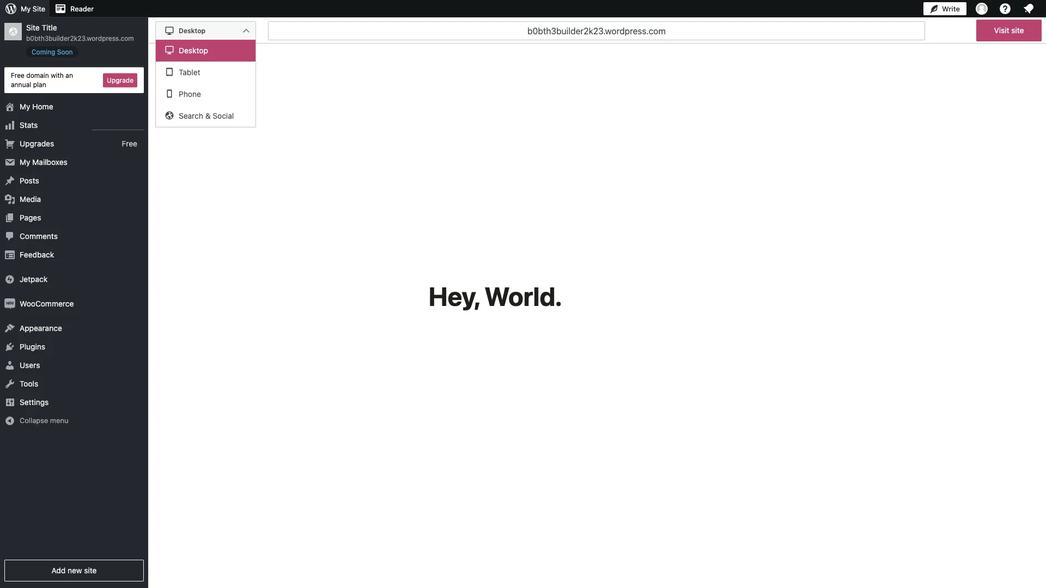 Task type: locate. For each thing, give the bounding box(es) containing it.
desktop list box
[[155, 40, 256, 127]]

menu
[[50, 417, 68, 425]]

free
[[11, 72, 25, 79], [122, 139, 137, 148]]

write link
[[923, 0, 966, 17]]

site inside visit site link
[[1011, 26, 1024, 35]]

add new site
[[51, 566, 97, 575]]

stats
[[20, 121, 38, 130]]

site
[[33, 5, 45, 13], [26, 23, 40, 32]]

site up 'title'
[[33, 5, 45, 13]]

1 horizontal spatial site
[[1011, 26, 1024, 35]]

media link
[[0, 190, 148, 209]]

None text field
[[268, 21, 925, 40]]

coming
[[32, 48, 55, 56]]

site left 'title'
[[26, 23, 40, 32]]

desktop link
[[156, 40, 256, 62]]

0 vertical spatial img image
[[4, 274, 15, 285]]

phone link
[[156, 83, 256, 105]]

new
[[68, 566, 82, 575]]

site
[[1011, 26, 1024, 35], [84, 566, 97, 575]]

coming soon
[[32, 48, 73, 56]]

my profile image
[[976, 3, 988, 15]]

tools link
[[0, 375, 148, 393]]

free down highest hourly views 0 image
[[122, 139, 137, 148]]

social
[[213, 111, 234, 120]]

my left the reader link
[[21, 5, 31, 13]]

pages link
[[0, 209, 148, 227]]

1 desktop from the top
[[179, 27, 205, 35]]

1 vertical spatial desktop
[[179, 46, 208, 55]]

upgrades
[[20, 139, 54, 148]]

1 horizontal spatial free
[[122, 139, 137, 148]]

0 horizontal spatial site
[[84, 566, 97, 575]]

plugins
[[20, 342, 45, 351]]

woocommerce
[[20, 299, 74, 308]]

users
[[20, 361, 40, 370]]

0 vertical spatial site
[[1011, 26, 1024, 35]]

0 vertical spatial my
[[21, 5, 31, 13]]

woocommerce link
[[0, 295, 148, 313]]

collapse
[[20, 417, 48, 425]]

comments link
[[0, 227, 148, 246]]

manage your notifications image
[[1022, 2, 1035, 15]]

2 desktop from the top
[[179, 46, 208, 55]]

1 vertical spatial img image
[[4, 299, 15, 309]]

1 img image from the top
[[4, 274, 15, 285]]

b0bth3builder2k23.wordpress.com
[[26, 34, 134, 42]]

visit site
[[994, 26, 1024, 35]]

my left home
[[20, 102, 30, 111]]

1 vertical spatial site
[[26, 23, 40, 32]]

0 vertical spatial free
[[11, 72, 25, 79]]

free inside the free domain with an annual plan
[[11, 72, 25, 79]]

img image for jetpack
[[4, 274, 15, 285]]

my home
[[20, 102, 53, 111]]

annual plan
[[11, 81, 46, 88]]

stats link
[[0, 116, 148, 135]]

my
[[21, 5, 31, 13], [20, 102, 30, 111], [20, 158, 30, 167]]

my for my home
[[20, 102, 30, 111]]

0 vertical spatial desktop
[[179, 27, 205, 35]]

my up posts
[[20, 158, 30, 167]]

desktop up tablet
[[179, 46, 208, 55]]

1 vertical spatial free
[[122, 139, 137, 148]]

free up annual plan
[[11, 72, 25, 79]]

2 vertical spatial my
[[20, 158, 30, 167]]

with
[[51, 72, 64, 79]]

img image
[[4, 274, 15, 285], [4, 299, 15, 309]]

free domain with an annual plan
[[11, 72, 73, 88]]

1 vertical spatial site
[[84, 566, 97, 575]]

tablet
[[179, 68, 200, 77]]

0 horizontal spatial free
[[11, 72, 25, 79]]

search
[[179, 111, 203, 120]]

2 img image from the top
[[4, 299, 15, 309]]

1 vertical spatial my
[[20, 102, 30, 111]]

search & social
[[179, 111, 234, 120]]

title
[[42, 23, 57, 32]]

site right new
[[84, 566, 97, 575]]

comments
[[20, 232, 58, 241]]

an
[[66, 72, 73, 79]]

tools
[[20, 379, 38, 388]]

tablet link
[[156, 62, 256, 83]]

soon
[[57, 48, 73, 56]]

help image
[[999, 2, 1012, 15]]

feedback
[[20, 250, 54, 259]]

img image left jetpack
[[4, 274, 15, 285]]

upgrade
[[107, 76, 133, 84]]

site right visit
[[1011, 26, 1024, 35]]

img image left woocommerce
[[4, 299, 15, 309]]

desktop
[[179, 27, 205, 35], [179, 46, 208, 55]]

img image inside woocommerce link
[[4, 299, 15, 309]]

desktop up desktop 'link'
[[179, 27, 205, 35]]

img image inside "jetpack" link
[[4, 274, 15, 285]]

collapse menu
[[20, 417, 68, 425]]



Task type: vqa. For each thing, say whether or not it's contained in the screenshot.
Toggle menu IMAGE
no



Task type: describe. For each thing, give the bounding box(es) containing it.
home
[[32, 102, 53, 111]]

site inside add new site "link"
[[84, 566, 97, 575]]

pages
[[20, 213, 41, 222]]

posts link
[[0, 172, 148, 190]]

desktop inside 'link'
[[179, 46, 208, 55]]

my mailboxes link
[[0, 153, 148, 172]]

media
[[20, 195, 41, 204]]

my mailboxes
[[20, 158, 67, 167]]

my home link
[[0, 98, 148, 116]]

my site
[[21, 5, 45, 13]]

site inside site title b0bth3builder2k23.wordpress.com
[[26, 23, 40, 32]]

users link
[[0, 356, 148, 375]]

feedback link
[[0, 246, 148, 264]]

upgrade button
[[103, 73, 137, 87]]

appearance link
[[0, 319, 148, 338]]

add new site link
[[4, 560, 144, 582]]

settings
[[20, 398, 49, 407]]

reader
[[70, 5, 94, 13]]

reader link
[[50, 0, 98, 17]]

free for free domain with an annual plan
[[11, 72, 25, 79]]

appearance
[[20, 324, 62, 333]]

mailboxes
[[32, 158, 67, 167]]

my for my site
[[21, 5, 31, 13]]

0 vertical spatial site
[[33, 5, 45, 13]]

settings link
[[0, 393, 148, 412]]

jetpack link
[[0, 270, 148, 289]]

my for my mailboxes
[[20, 158, 30, 167]]

add
[[51, 566, 66, 575]]

&
[[205, 111, 211, 120]]

jetpack
[[20, 275, 48, 284]]

search & social link
[[156, 105, 256, 127]]

phone
[[179, 90, 201, 99]]

collapse menu link
[[0, 412, 148, 430]]

posts
[[20, 176, 39, 185]]

plugins link
[[0, 338, 148, 356]]

write
[[942, 5, 960, 13]]

site title b0bth3builder2k23.wordpress.com
[[26, 23, 134, 42]]

highest hourly views 0 image
[[92, 123, 144, 130]]

img image for woocommerce
[[4, 299, 15, 309]]

free for free
[[122, 139, 137, 148]]

visit site link
[[976, 20, 1042, 41]]

visit
[[994, 26, 1009, 35]]

my site link
[[0, 0, 50, 17]]

domain
[[26, 72, 49, 79]]



